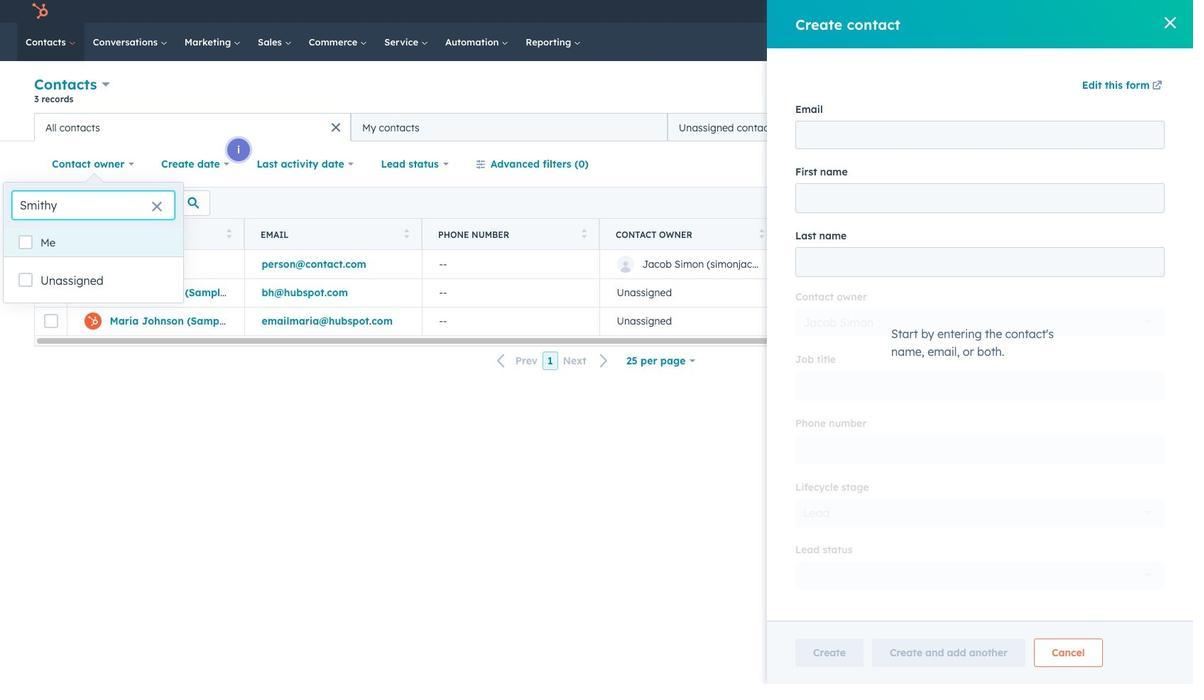 Task type: vqa. For each thing, say whether or not it's contained in the screenshot.
Pagination NAVIGATION
yes



Task type: describe. For each thing, give the bounding box(es) containing it.
2 press to sort. element from the left
[[404, 228, 409, 240]]

Search HubSpot search field
[[994, 30, 1144, 54]]

press to sort. image for first press to sort. element from right
[[759, 228, 764, 238]]

press to sort. image
[[226, 228, 232, 238]]

marketplaces image
[[989, 6, 1002, 19]]

clear input image
[[151, 202, 163, 213]]

3 press to sort. element from the left
[[581, 228, 587, 240]]



Task type: locate. For each thing, give the bounding box(es) containing it.
2 press to sort. image from the left
[[581, 228, 587, 238]]

pagination navigation
[[489, 352, 617, 370]]

1 horizontal spatial press to sort. image
[[581, 228, 587, 238]]

banner
[[34, 73, 1159, 113]]

Search search field
[[12, 191, 175, 220]]

list box
[[4, 228, 183, 256]]

menu
[[884, 0, 1176, 23]]

1 press to sort. image from the left
[[404, 228, 409, 238]]

Search name, phone, email addresses, or company search field
[[38, 190, 210, 216]]

4 press to sort. element from the left
[[759, 228, 764, 240]]

0 horizontal spatial press to sort. image
[[404, 228, 409, 238]]

1 press to sort. element from the left
[[226, 228, 232, 240]]

press to sort. image for 2nd press to sort. element from the left
[[404, 228, 409, 238]]

3 press to sort. image from the left
[[759, 228, 764, 238]]

press to sort. image for second press to sort. element from the right
[[581, 228, 587, 238]]

2 horizontal spatial press to sort. image
[[759, 228, 764, 238]]

jacob simon image
[[1096, 5, 1109, 18]]

column header
[[777, 219, 956, 250]]

press to sort. element
[[226, 228, 232, 240], [404, 228, 409, 240], [581, 228, 587, 240], [759, 228, 764, 240]]

press to sort. image
[[404, 228, 409, 238], [581, 228, 587, 238], [759, 228, 764, 238]]



